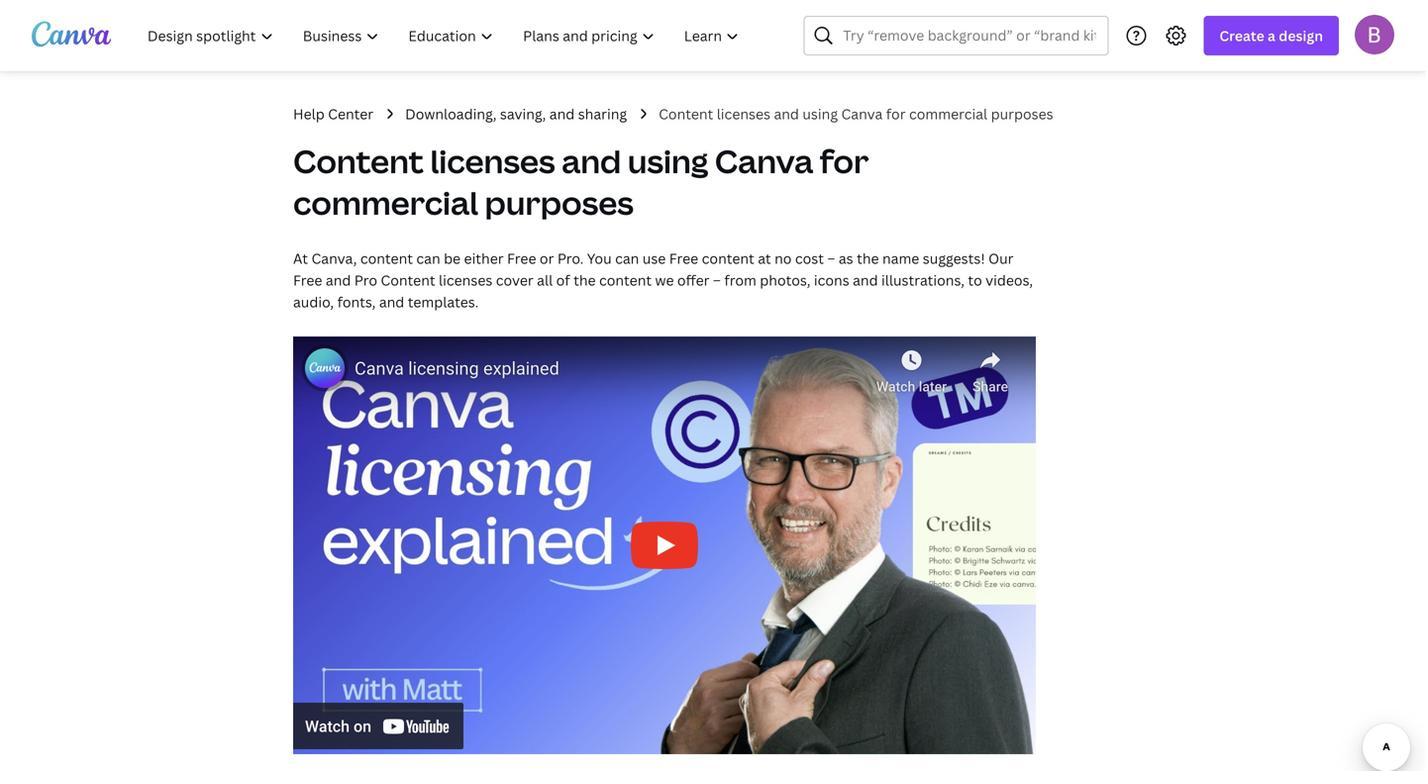 Task type: locate. For each thing, give the bounding box(es) containing it.
1 vertical spatial purposes
[[485, 181, 634, 224]]

the right of
[[574, 271, 596, 290]]

1 vertical spatial licenses
[[430, 140, 555, 183]]

and
[[549, 104, 575, 123], [774, 104, 799, 123], [562, 140, 621, 183], [326, 271, 351, 290], [853, 271, 878, 290], [379, 293, 404, 311]]

–
[[827, 249, 835, 268], [713, 271, 721, 290]]

purposes down try "remove background" or "brand kit" search box
[[991, 104, 1053, 123]]

0 horizontal spatial commercial
[[293, 181, 478, 224]]

content up templates. in the left of the page
[[381, 271, 435, 290]]

can
[[416, 249, 440, 268], [615, 249, 639, 268]]

downloading,
[[405, 104, 497, 123]]

Try "remove background" or "brand kit" search field
[[843, 17, 1096, 54]]

0 vertical spatial for
[[886, 104, 906, 123]]

content licenses and using canva for commercial purposes link
[[659, 103, 1053, 125]]

0 vertical spatial commercial
[[909, 104, 988, 123]]

1 horizontal spatial content
[[599, 271, 652, 290]]

audio,
[[293, 293, 334, 311]]

2 can from the left
[[615, 249, 639, 268]]

0 horizontal spatial using
[[628, 140, 708, 183]]

bob builder image
[[1355, 15, 1395, 54]]

content up pro
[[360, 249, 413, 268]]

1 vertical spatial the
[[574, 271, 596, 290]]

free up audio,
[[293, 271, 322, 290]]

commercial
[[909, 104, 988, 123], [293, 181, 478, 224]]

we
[[655, 271, 674, 290]]

licenses inside at canva, content can be either free or pro. you can use free content at no cost – as the name suggests! our free and pro content licenses cover all of the content we offer – from photos, icons and illustrations, to videos, audio, fonts, and templates.
[[439, 271, 493, 290]]

the
[[857, 249, 879, 268], [574, 271, 596, 290]]

– left from on the right top of the page
[[713, 271, 721, 290]]

1 horizontal spatial canva
[[841, 104, 883, 123]]

icons
[[814, 271, 849, 290]]

1 vertical spatial using
[[628, 140, 708, 183]]

1 horizontal spatial can
[[615, 249, 639, 268]]

content up from on the right top of the page
[[702, 249, 754, 268]]

content
[[360, 249, 413, 268], [702, 249, 754, 268], [599, 271, 652, 290]]

for
[[886, 104, 906, 123], [820, 140, 869, 183]]

0 vertical spatial purposes
[[991, 104, 1053, 123]]

suggests!
[[923, 249, 985, 268]]

1 horizontal spatial commercial
[[909, 104, 988, 123]]

canva
[[841, 104, 883, 123], [715, 140, 813, 183]]

fonts,
[[337, 293, 376, 311]]

at
[[293, 249, 308, 268]]

2 vertical spatial content
[[381, 271, 435, 290]]

0 horizontal spatial can
[[416, 249, 440, 268]]

cost
[[795, 249, 824, 268]]

0 horizontal spatial canva
[[715, 140, 813, 183]]

1 can from the left
[[416, 249, 440, 268]]

purposes
[[991, 104, 1053, 123], [485, 181, 634, 224]]

content
[[659, 104, 713, 123], [293, 140, 424, 183], [381, 271, 435, 290]]

downloading, saving, and sharing link
[[405, 103, 627, 125]]

of
[[556, 271, 570, 290]]

0 vertical spatial –
[[827, 249, 835, 268]]

0 horizontal spatial free
[[293, 271, 322, 290]]

content inside at canva, content can be either free or pro. you can use free content at no cost – as the name suggests! our free and pro content licenses cover all of the content we offer – from photos, icons and illustrations, to videos, audio, fonts, and templates.
[[381, 271, 435, 290]]

either
[[464, 249, 504, 268]]

the right as
[[857, 249, 879, 268]]

– left as
[[827, 249, 835, 268]]

purposes up pro.
[[485, 181, 634, 224]]

commercial down try "remove background" or "brand kit" search box
[[909, 104, 988, 123]]

content licenses and using canva for commercial purposes
[[659, 104, 1053, 123], [293, 140, 869, 224]]

1 horizontal spatial purposes
[[991, 104, 1053, 123]]

1 horizontal spatial the
[[857, 249, 879, 268]]

content down you
[[599, 271, 652, 290]]

create a design
[[1220, 26, 1323, 45]]

1 vertical spatial –
[[713, 271, 721, 290]]

content down center
[[293, 140, 424, 183]]

0 vertical spatial the
[[857, 249, 879, 268]]

canva,
[[311, 249, 357, 268]]

no
[[775, 249, 792, 268]]

free up cover
[[507, 249, 536, 268]]

2 vertical spatial licenses
[[439, 271, 493, 290]]

content right sharing
[[659, 104, 713, 123]]

free up offer
[[669, 249, 698, 268]]

0 vertical spatial licenses
[[717, 104, 771, 123]]

name
[[882, 249, 919, 268]]

can left be
[[416, 249, 440, 268]]

1 horizontal spatial for
[[886, 104, 906, 123]]

at canva, content can be either free or pro. you can use free content at no cost – as the name suggests! our free and pro content licenses cover all of the content we offer – from photos, icons and illustrations, to videos, audio, fonts, and templates.
[[293, 249, 1033, 311]]

1 vertical spatial commercial
[[293, 181, 478, 224]]

downloading, saving, and sharing
[[405, 104, 627, 123]]

can left use
[[615, 249, 639, 268]]

0 vertical spatial using
[[803, 104, 838, 123]]

photos,
[[760, 271, 811, 290]]

1 vertical spatial for
[[820, 140, 869, 183]]

top level navigation element
[[135, 16, 756, 55]]

create a design button
[[1204, 16, 1339, 55]]

0 vertical spatial content
[[659, 104, 713, 123]]

licenses
[[717, 104, 771, 123], [430, 140, 555, 183], [439, 271, 493, 290]]

1 horizontal spatial –
[[827, 249, 835, 268]]

free
[[507, 249, 536, 268], [669, 249, 698, 268], [293, 271, 322, 290]]

using
[[803, 104, 838, 123], [628, 140, 708, 183]]

commercial up canva,
[[293, 181, 478, 224]]

use
[[643, 249, 666, 268]]

a
[[1268, 26, 1276, 45]]

1 horizontal spatial free
[[507, 249, 536, 268]]

our
[[989, 249, 1014, 268]]



Task type: describe. For each thing, give the bounding box(es) containing it.
help center
[[293, 104, 374, 123]]

videos,
[[986, 271, 1033, 290]]

0 horizontal spatial the
[[574, 271, 596, 290]]

2 horizontal spatial content
[[702, 249, 754, 268]]

or
[[540, 249, 554, 268]]

0 vertical spatial canva
[[841, 104, 883, 123]]

be
[[444, 249, 461, 268]]

create
[[1220, 26, 1265, 45]]

to
[[968, 271, 982, 290]]

commercial inside content licenses and using canva for commercial purposes link
[[909, 104, 988, 123]]

you
[[587, 249, 612, 268]]

1 horizontal spatial using
[[803, 104, 838, 123]]

at
[[758, 249, 771, 268]]

pro.
[[557, 249, 584, 268]]

illustrations,
[[882, 271, 965, 290]]

sharing
[[578, 104, 627, 123]]

content inside content licenses and using canva for commercial purposes link
[[659, 104, 713, 123]]

templates.
[[408, 293, 479, 311]]

0 horizontal spatial –
[[713, 271, 721, 290]]

offer
[[677, 271, 710, 290]]

from
[[724, 271, 757, 290]]

as
[[839, 249, 853, 268]]

1 vertical spatial content
[[293, 140, 424, 183]]

cover
[[496, 271, 534, 290]]

1 vertical spatial content licenses and using canva for commercial purposes
[[293, 140, 869, 224]]

0 horizontal spatial for
[[820, 140, 869, 183]]

commercial inside content licenses and using canva for commercial purposes
[[293, 181, 478, 224]]

pro
[[354, 271, 377, 290]]

help center link
[[293, 103, 374, 125]]

all
[[537, 271, 553, 290]]

0 horizontal spatial purposes
[[485, 181, 634, 224]]

1 vertical spatial canva
[[715, 140, 813, 183]]

0 vertical spatial content licenses and using canva for commercial purposes
[[659, 104, 1053, 123]]

help
[[293, 104, 325, 123]]

saving,
[[500, 104, 546, 123]]

center
[[328, 104, 374, 123]]

design
[[1279, 26, 1323, 45]]

2 horizontal spatial free
[[669, 249, 698, 268]]

0 horizontal spatial content
[[360, 249, 413, 268]]



Task type: vqa. For each thing, say whether or not it's contained in the screenshot.
Supported
no



